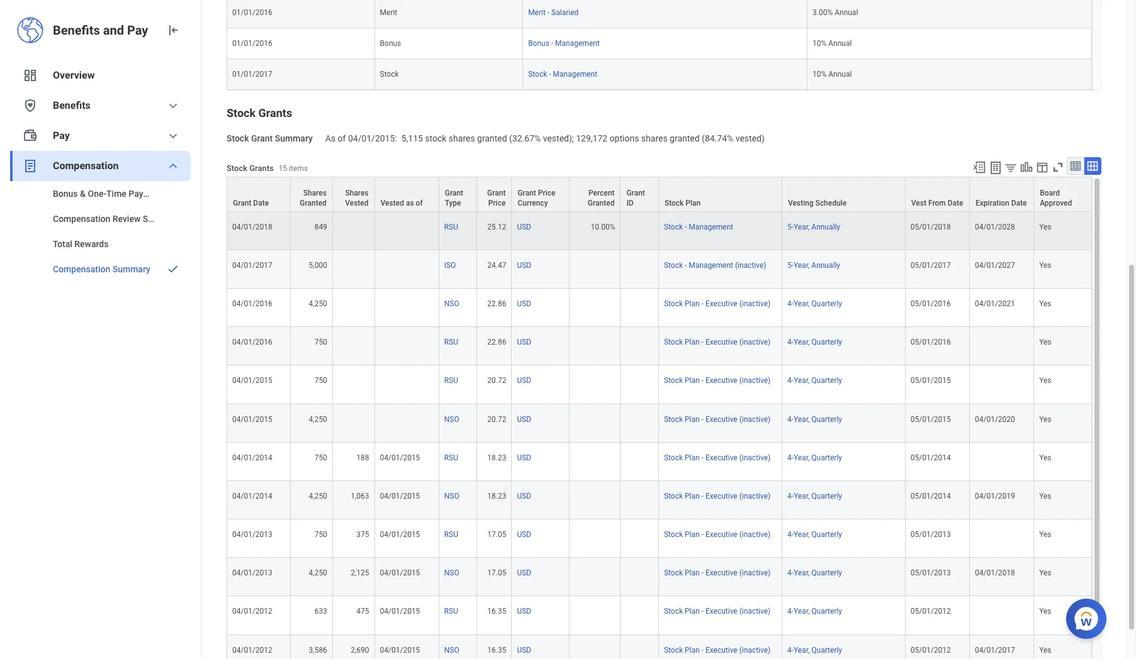 Task type: locate. For each thing, give the bounding box(es) containing it.
shares vested
[[345, 189, 369, 208]]

1 date from the left
[[253, 199, 269, 208]]

grant up currency
[[518, 189, 536, 198]]

1 vertical spatial stock - management link
[[664, 220, 733, 232]]

1 vertical spatial of
[[416, 199, 423, 208]]

as of 04/01/2015:  5,115 stock shares granted (32.67% vested); 129,172 options shares granted (84.74% vested)
[[325, 133, 765, 143]]

5 quarterly from the top
[[811, 454, 842, 462]]

05/01/2014
[[911, 454, 951, 462], [911, 492, 951, 501]]

2 executive from the top
[[705, 338, 737, 347]]

4-year, quarterly for ninth row from the top of the page
[[787, 377, 842, 385]]

chevron down small image inside "benefits" dropdown button
[[166, 98, 181, 113]]

1 vertical spatial 22.86
[[487, 338, 506, 347]]

0 vertical spatial 10% annual
[[813, 39, 852, 48]]

1 05/01/2014 from the top
[[911, 454, 951, 462]]

2 vertical spatial chevron down small image
[[166, 159, 181, 174]]

1 stock plan - executive (inactive) from the top
[[664, 300, 771, 308]]

1 04/01/2016 from the top
[[232, 300, 272, 308]]

annually for stock - management
[[811, 223, 840, 232]]

3 compensation from the top
[[53, 264, 110, 274]]

usd
[[517, 223, 531, 232], [517, 261, 531, 270], [517, 300, 531, 308], [517, 338, 531, 347], [517, 377, 531, 385], [517, 415, 531, 424], [517, 454, 531, 462], [517, 492, 531, 501], [517, 531, 531, 539], [517, 569, 531, 578], [517, 608, 531, 616], [517, 646, 531, 655]]

stock grants
[[227, 106, 292, 120]]

1 vertical spatial annually
[[811, 261, 840, 270]]

compensation up &
[[53, 160, 119, 172]]

0 horizontal spatial shares
[[449, 133, 475, 143]]

750 for 04/01/2014
[[314, 454, 327, 462]]

nso link for 20.72
[[444, 413, 459, 424]]

compensation up the total rewards
[[53, 214, 110, 224]]

6 row from the top
[[227, 250, 1092, 289]]

12 row from the top
[[227, 481, 1092, 520]]

merit
[[380, 8, 397, 17], [528, 8, 546, 17]]

grants left 15 in the top of the page
[[249, 164, 274, 173]]

1 vertical spatial price
[[488, 199, 506, 208]]

vested inside shares vested popup button
[[345, 199, 369, 208]]

4-year, quarterly link for 10th row from the top of the page
[[787, 413, 842, 424]]

stock plan - executive (inactive)
[[664, 300, 771, 308], [664, 338, 771, 347], [664, 377, 771, 385], [664, 415, 771, 424], [664, 454, 771, 462], [664, 492, 771, 501], [664, 531, 771, 539], [664, 569, 771, 578], [664, 608, 771, 616], [664, 646, 771, 655]]

0 vertical spatial 04/01/2014
[[232, 454, 272, 462]]

1 vertical spatial 04/01/2017
[[975, 646, 1015, 655]]

11 usd from the top
[[517, 608, 531, 616]]

date right from
[[948, 199, 963, 208]]

0 horizontal spatial 04/01/2018
[[232, 223, 272, 232]]

0 vertical spatial annually
[[811, 223, 840, 232]]

4,250 for 04/01/2015
[[309, 415, 327, 424]]

1,063
[[351, 492, 369, 501]]

10 quarterly from the top
[[811, 646, 842, 655]]

1 05/01/2013 from the top
[[911, 531, 951, 539]]

rsu
[[444, 223, 458, 232], [444, 338, 458, 347], [444, 377, 458, 385], [444, 454, 458, 462], [444, 531, 458, 539], [444, 608, 458, 616]]

1 750 from the top
[[314, 338, 327, 347]]

3 4- from the top
[[787, 377, 794, 385]]

2 stock plan - executive (inactive) link from the top
[[664, 336, 771, 347]]

8 4- from the top
[[787, 569, 794, 578]]

0 vertical spatial 5-year, annually link
[[787, 220, 840, 232]]

expiration date
[[976, 199, 1027, 208]]

0 horizontal spatial date
[[253, 199, 269, 208]]

0 vertical spatial 04/01/2012
[[232, 608, 272, 616]]

6 usd from the top
[[517, 415, 531, 424]]

0 horizontal spatial shares
[[303, 189, 327, 198]]

20.72 for rsu
[[487, 377, 506, 385]]

stock - management down 'bonus - management'
[[528, 70, 597, 79]]

date down stock grants 15 items
[[253, 199, 269, 208]]

expand table image
[[1086, 160, 1099, 172]]

0 vertical spatial grants
[[258, 106, 292, 120]]

benefits down 'overview'
[[53, 99, 91, 111]]

7 stock plan - executive (inactive) link from the top
[[664, 528, 771, 539]]

stock plan - executive (inactive) link for 4-year, quarterly link for 9th row from the bottom
[[664, 336, 771, 347]]

8 usd from the top
[[517, 492, 531, 501]]

document alt image
[[23, 159, 38, 174]]

quarterly for 1st row from the bottom 4-year, quarterly link
[[811, 646, 842, 655]]

2 stock plan - executive (inactive) from the top
[[664, 338, 771, 347]]

4-year, quarterly for 1st row from the bottom
[[787, 646, 842, 655]]

0 vertical spatial 04/01/2018
[[232, 223, 272, 232]]

management for leftmost stock - management "link"
[[553, 70, 597, 79]]

nso link
[[444, 297, 459, 308], [444, 413, 459, 424], [444, 490, 459, 501], [444, 567, 459, 578], [444, 644, 459, 655]]

chevron down small image
[[166, 98, 181, 113], [166, 128, 181, 144], [166, 159, 181, 174]]

1 10% annual from the top
[[813, 39, 852, 48]]

currency
[[518, 199, 548, 208]]

yes for 1st row from the bottom
[[1039, 646, 1051, 655]]

stock - management link down stock plan
[[664, 220, 733, 232]]

9 4- from the top
[[787, 608, 794, 616]]

grant up type
[[445, 189, 463, 198]]

usd for sixth usd link from the bottom
[[517, 454, 531, 462]]

1 05/01/2015 from the top
[[911, 377, 951, 385]]

04/01/2016 for 750
[[232, 338, 272, 347]]

6 rsu link from the top
[[444, 605, 458, 616]]

1 vertical spatial 04/01/2016
[[232, 338, 272, 347]]

6 executive from the top
[[705, 492, 737, 501]]

5,000
[[309, 261, 327, 270]]

stock grant summary
[[227, 133, 313, 143]]

7 row from the top
[[227, 289, 1092, 327]]

navigation pane region
[[0, 0, 201, 660]]

shares for shares vested
[[345, 189, 369, 198]]

1 vertical spatial 16.35
[[487, 646, 506, 655]]

2 22.86 from the top
[[487, 338, 506, 347]]

yes for ninth row from the top of the page
[[1039, 377, 1051, 385]]

2 horizontal spatial date
[[1011, 199, 1027, 208]]

4-
[[787, 300, 794, 308], [787, 338, 794, 347], [787, 377, 794, 385], [787, 415, 794, 424], [787, 454, 794, 462], [787, 492, 794, 501], [787, 531, 794, 539], [787, 569, 794, 578], [787, 608, 794, 616], [787, 646, 794, 655]]

04/01/2016 for 4,250
[[232, 300, 272, 308]]

stock plan - executive (inactive) for 3rd usd link
[[664, 300, 771, 308]]

2 merit from the left
[[528, 8, 546, 17]]

4,250 for 04/01/2016
[[309, 300, 327, 308]]

granted up 849
[[300, 199, 327, 208]]

shares vested button
[[333, 177, 374, 211]]

0 vertical spatial 05/01/2013
[[911, 531, 951, 539]]

3 4-year, quarterly from the top
[[787, 377, 842, 385]]

yes for 11th row from the top of the page
[[1039, 454, 1051, 462]]

04/01/2015 for 188
[[380, 454, 420, 462]]

4 4- from the top
[[787, 415, 794, 424]]

20.72 for nso
[[487, 415, 506, 424]]

merit - salaried link
[[528, 6, 579, 17]]

1 horizontal spatial bonus
[[380, 39, 401, 48]]

stock plan button
[[659, 177, 782, 211]]

5 4-year, quarterly link from the top
[[787, 451, 842, 462]]

2 nso from the top
[[444, 415, 459, 424]]

05/01/2012 for rsu
[[911, 608, 951, 616]]

04/01/2019
[[975, 492, 1015, 501]]

10 4-year, quarterly link from the top
[[787, 644, 842, 655]]

0 horizontal spatial summary
[[112, 264, 150, 274]]

9 stock plan - executive (inactive) from the top
[[664, 608, 771, 616]]

05/01/2016 for nso
[[911, 300, 951, 308]]

05/01/2015 for rsu
[[911, 377, 951, 385]]

1 vertical spatial compensation
[[53, 214, 110, 224]]

16 row from the top
[[227, 635, 1092, 660]]

shares
[[303, 189, 327, 198], [345, 189, 369, 198]]

0 vertical spatial 10%
[[813, 39, 827, 48]]

1 horizontal spatial merit
[[528, 8, 546, 17]]

0 vertical spatial 18.23
[[487, 454, 506, 462]]

price up currency
[[538, 189, 555, 198]]

pay right task pay icon
[[53, 130, 70, 142]]

1 horizontal spatial shares
[[641, 133, 668, 143]]

1 vertical spatial 04/01/2012
[[232, 646, 272, 655]]

0 horizontal spatial price
[[488, 199, 506, 208]]

4- for 3rd usd link
[[787, 300, 794, 308]]

4 stock plan - executive (inactive) from the top
[[664, 415, 771, 424]]

0 vertical spatial of
[[338, 133, 346, 143]]

table image
[[1069, 160, 1082, 172]]

10% annual for bonus - management
[[813, 39, 852, 48]]

4-year, quarterly link
[[787, 297, 842, 308], [787, 336, 842, 347], [787, 374, 842, 385], [787, 413, 842, 424], [787, 451, 842, 462], [787, 490, 842, 501], [787, 528, 842, 539], [787, 567, 842, 578], [787, 605, 842, 616], [787, 644, 842, 655]]

2 01/01/2016 from the top
[[232, 39, 272, 48]]

05/01/2013 for rsu
[[911, 531, 951, 539]]

0 horizontal spatial merit
[[380, 8, 397, 17]]

0 horizontal spatial 04/01/2017
[[232, 261, 272, 270]]

1 horizontal spatial granted
[[588, 199, 615, 208]]

grant type button
[[439, 177, 477, 211]]

1 vertical spatial grants
[[249, 164, 274, 173]]

4-year, quarterly for 11th row from the top of the page
[[787, 454, 842, 462]]

0 vertical spatial 20.72
[[487, 377, 506, 385]]

1 vertical spatial 05/01/2014
[[911, 492, 951, 501]]

2 16.35 from the top
[[487, 646, 506, 655]]

0 vertical spatial 04/01/2013
[[232, 531, 272, 539]]

9 4-year, quarterly link from the top
[[787, 605, 842, 616]]

0 vertical spatial 5-year, annually
[[787, 223, 840, 232]]

5 usd from the top
[[517, 377, 531, 385]]

24.47
[[487, 261, 506, 270]]

8 stock plan - executive (inactive) link from the top
[[664, 567, 771, 578]]

shares inside shares granted
[[303, 189, 327, 198]]

1 4-year, quarterly from the top
[[787, 300, 842, 308]]

vested
[[345, 199, 369, 208], [381, 199, 404, 208]]

quarterly for 4-year, quarterly link corresponding to 10th row from the bottom
[[811, 300, 842, 308]]

9 row from the top
[[227, 366, 1092, 404]]

04/01/2017
[[232, 261, 272, 270], [975, 646, 1015, 655]]

1 vertical spatial summary
[[112, 264, 150, 274]]

633
[[314, 608, 327, 616]]

1 horizontal spatial vested
[[381, 199, 404, 208]]

vested left as
[[381, 199, 404, 208]]

shares
[[449, 133, 475, 143], [641, 133, 668, 143]]

4-year, quarterly link for 10th row from the bottom
[[787, 297, 842, 308]]

0 vertical spatial 17.05
[[487, 531, 506, 539]]

1 04/01/2013 from the top
[[232, 531, 272, 539]]

1 vertical spatial 04/01/2014
[[232, 492, 272, 501]]

1 vertical spatial 05/01/2013
[[911, 569, 951, 578]]

rsu for 22.86
[[444, 338, 458, 347]]

row containing 04/01/2018
[[227, 212, 1092, 250]]

0 vertical spatial 05/01/2014
[[911, 454, 951, 462]]

fullscreen image
[[1051, 160, 1065, 174]]

1 horizontal spatial price
[[538, 189, 555, 198]]

plan for 4-year, quarterly link corresponding to 10th row from the bottom
[[685, 300, 700, 308]]

shares down "items"
[[303, 189, 327, 198]]

plan for 4-year, quarterly link for ninth row from the top of the page
[[685, 377, 700, 385]]

0 horizontal spatial vested
[[345, 199, 369, 208]]

(84.74%
[[702, 133, 733, 143]]

5 rsu from the top
[[444, 531, 458, 539]]

1 chevron down small image from the top
[[166, 98, 181, 113]]

5-year, annually for stock - management
[[787, 223, 840, 232]]

2 annually from the top
[[811, 261, 840, 270]]

1 vertical spatial stock - management
[[664, 223, 733, 232]]

stock plan - executive (inactive) for eighth usd link from the bottom of the page
[[664, 377, 771, 385]]

1 vertical spatial benefits
[[53, 99, 91, 111]]

shares right "options" at top right
[[641, 133, 668, 143]]

3 nso from the top
[[444, 492, 459, 501]]

4-year, quarterly for 10th row from the bottom
[[787, 300, 842, 308]]

annually
[[811, 223, 840, 232], [811, 261, 840, 270]]

2 vertical spatial annual
[[828, 70, 852, 79]]

2 usd link from the top
[[517, 259, 531, 270]]

04/01/2015
[[232, 377, 272, 385], [232, 415, 272, 424], [380, 454, 420, 462], [380, 492, 420, 501], [380, 531, 420, 539], [380, 569, 420, 578], [380, 608, 420, 616], [380, 646, 420, 655]]

05/01/2016
[[911, 300, 951, 308], [911, 338, 951, 347]]

cell
[[333, 212, 375, 250], [375, 212, 439, 250], [621, 212, 659, 250], [333, 250, 375, 289], [375, 250, 439, 289], [570, 250, 621, 289], [621, 250, 659, 289], [333, 289, 375, 327], [375, 289, 439, 327], [570, 289, 621, 327], [621, 289, 659, 327], [333, 327, 375, 366], [375, 327, 439, 366], [570, 327, 621, 366], [621, 327, 659, 366], [970, 327, 1034, 366], [333, 366, 375, 404], [375, 366, 439, 404], [570, 366, 621, 404], [621, 366, 659, 404], [970, 366, 1034, 404], [333, 404, 375, 443], [375, 404, 439, 443], [570, 404, 621, 443], [621, 404, 659, 443], [570, 443, 621, 481], [621, 443, 659, 481], [970, 443, 1034, 481], [570, 481, 621, 520], [621, 481, 659, 520], [570, 520, 621, 558], [621, 520, 659, 558], [970, 520, 1034, 558], [570, 558, 621, 597], [621, 558, 659, 597], [570, 597, 621, 635], [621, 597, 659, 635], [970, 597, 1034, 635], [570, 635, 621, 660], [621, 635, 659, 660]]

6 stock plan - executive (inactive) link from the top
[[664, 490, 771, 501]]

date for expiration date
[[1011, 199, 1027, 208]]

benefits for benefits
[[53, 99, 91, 111]]

bonus for bonus - management
[[528, 39, 549, 48]]

stock plan - executive (inactive) for 12th usd link from the top
[[664, 646, 771, 655]]

stock - management link
[[528, 67, 597, 79], [664, 220, 733, 232]]

usd for eighth usd link from the top
[[517, 492, 531, 501]]

1 horizontal spatial 04/01/2017
[[975, 646, 1015, 655]]

grant
[[251, 133, 273, 143], [445, 189, 463, 198], [487, 189, 506, 198], [518, 189, 536, 198], [627, 189, 645, 198], [233, 199, 251, 208]]

quarterly for 4-year, quarterly link for ninth row from the top of the page
[[811, 377, 842, 385]]

board approved
[[1040, 189, 1072, 208]]

grants up stock grant summary
[[258, 106, 292, 120]]

vested right shares granted
[[345, 199, 369, 208]]

1 vertical spatial annual
[[828, 39, 852, 48]]

pay
[[127, 23, 148, 38], [53, 130, 70, 142]]

1 horizontal spatial stock - management
[[664, 223, 733, 232]]

shares right stock
[[449, 133, 475, 143]]

1 22.86 from the top
[[487, 300, 506, 308]]

stock plan - executive (inactive) link for 3rd row from the bottom of the page 4-year, quarterly link
[[664, 567, 771, 578]]

05/01/2015 for nso
[[911, 415, 951, 424]]

summary up "items"
[[275, 133, 313, 143]]

0 horizontal spatial of
[[338, 133, 346, 143]]

5- for stock - management (inactive)
[[787, 261, 794, 270]]

2,125
[[351, 569, 369, 578]]

4 rsu link from the top
[[444, 451, 458, 462]]

grant down stock grants 15 items
[[233, 199, 251, 208]]

2 vested from the left
[[381, 199, 404, 208]]

usd for eighth usd link from the bottom of the page
[[517, 377, 531, 385]]

3,586
[[309, 646, 327, 655]]

1 horizontal spatial of
[[416, 199, 423, 208]]

0 vertical spatial price
[[538, 189, 555, 198]]

0 horizontal spatial granted
[[477, 133, 507, 143]]

1 05/01/2012 from the top
[[911, 608, 951, 616]]

1 vertical spatial 05/01/2015
[[911, 415, 951, 424]]

grant id
[[627, 189, 645, 208]]

1 horizontal spatial summary
[[275, 133, 313, 143]]

8 quarterly from the top
[[811, 569, 842, 578]]

total rewards
[[53, 239, 109, 249]]

grant price button
[[477, 177, 511, 211]]

15 row from the top
[[227, 597, 1092, 635]]

5,115
[[401, 133, 423, 143]]

1 vertical spatial 5-
[[787, 261, 794, 270]]

1 vertical spatial 04/01/2018
[[975, 569, 1015, 578]]

3 nso link from the top
[[444, 490, 459, 501]]

0 vertical spatial 01/01/2016
[[232, 8, 272, 17]]

5 stock plan - executive (inactive) from the top
[[664, 454, 771, 462]]

2 05/01/2013 from the top
[[911, 569, 951, 578]]

0 vertical spatial annual
[[835, 8, 858, 17]]

chevron down small image inside pay dropdown button
[[166, 128, 181, 144]]

01/01/2017
[[232, 70, 272, 79]]

1 horizontal spatial granted
[[670, 133, 700, 143]]

schedule
[[815, 199, 847, 208]]

approved
[[1040, 199, 1072, 208]]

0 horizontal spatial bonus
[[53, 189, 78, 199]]

1 rsu from the top
[[444, 223, 458, 232]]

0 vertical spatial pay
[[127, 23, 148, 38]]

6 rsu from the top
[[444, 608, 458, 616]]

of inside popup button
[[416, 199, 423, 208]]

04/01/2014 for 4,250
[[232, 492, 272, 501]]

4 750 from the top
[[314, 531, 327, 539]]

task pay image
[[23, 128, 38, 144]]

10%
[[813, 39, 827, 48], [813, 70, 827, 79]]

benefits inside dropdown button
[[53, 99, 91, 111]]

5 yes from the top
[[1039, 377, 1051, 385]]

stock - management for the bottommost stock - management "link"
[[664, 223, 733, 232]]

merit for merit
[[380, 8, 397, 17]]

grant up 25.12
[[487, 189, 506, 198]]

5-year, annually
[[787, 223, 840, 232], [787, 261, 840, 270]]

summary inside compensation element
[[112, 264, 150, 274]]

10.00%
[[591, 223, 615, 232]]

0 vertical spatial stock - management
[[528, 70, 597, 79]]

3 4,250 from the top
[[309, 492, 327, 501]]

0 horizontal spatial granted
[[300, 199, 327, 208]]

16.35 for rsu
[[487, 608, 506, 616]]

04/01/2013
[[232, 531, 272, 539], [232, 569, 272, 578]]

0 vertical spatial 05/01/2015
[[911, 377, 951, 385]]

granted down percent
[[588, 199, 615, 208]]

4 4-year, quarterly link from the top
[[787, 413, 842, 424]]

grant inside popup button
[[487, 189, 506, 198]]

price up 25.12
[[488, 199, 506, 208]]

usd link
[[517, 220, 531, 232], [517, 259, 531, 270], [517, 297, 531, 308], [517, 336, 531, 347], [517, 374, 531, 385], [517, 413, 531, 424], [517, 451, 531, 462], [517, 490, 531, 501], [517, 528, 531, 539], [517, 567, 531, 578], [517, 605, 531, 616], [517, 644, 531, 655]]

1 vertical spatial 5-year, annually link
[[787, 259, 840, 270]]

2 rsu from the top
[[444, 338, 458, 347]]

0 vertical spatial 05/01/2012
[[911, 608, 951, 616]]

row
[[227, 0, 1092, 28], [227, 28, 1092, 59], [227, 59, 1092, 90], [227, 177, 1092, 213], [227, 212, 1092, 250], [227, 250, 1092, 289], [227, 289, 1092, 327], [227, 327, 1092, 366], [227, 366, 1092, 404], [227, 404, 1092, 443], [227, 443, 1092, 481], [227, 481, 1092, 520], [227, 520, 1092, 558], [227, 558, 1092, 597], [227, 597, 1092, 635], [227, 635, 1092, 660]]

9 4-year, quarterly from the top
[[787, 608, 842, 616]]

10 year, from the top
[[794, 569, 810, 578]]

4-year, quarterly for 13th row
[[787, 531, 842, 539]]

0 vertical spatial compensation
[[53, 160, 119, 172]]

rsu for 17.05
[[444, 531, 458, 539]]

5 rsu link from the top
[[444, 528, 458, 539]]

4-year, quarterly for 9th row from the bottom
[[787, 338, 842, 347]]

pay right and
[[127, 23, 148, 38]]

0 vertical spatial 16.35
[[487, 608, 506, 616]]

2 04/01/2013 from the top
[[232, 569, 272, 578]]

stock plan - executive (inactive) link for 4-year, quarterly link related to 12th row from the top of the page
[[664, 490, 771, 501]]

3 usd from the top
[[517, 300, 531, 308]]

usd for 3rd usd link
[[517, 300, 531, 308]]

granted left (84.74%
[[670, 133, 700, 143]]

1 17.05 from the top
[[487, 531, 506, 539]]

1 vertical spatial 18.23
[[487, 492, 506, 501]]

grant up the id
[[627, 189, 645, 198]]

management for stock - management (inactive) link
[[689, 261, 733, 270]]

16.35
[[487, 608, 506, 616], [487, 646, 506, 655]]

grant date
[[233, 199, 269, 208]]

5- for stock - management
[[787, 223, 794, 232]]

4- for eighth usd link from the bottom of the page
[[787, 377, 794, 385]]

summary down the total rewards link
[[112, 264, 150, 274]]

1 vertical spatial 05/01/2012
[[911, 646, 951, 655]]

04/01/2028
[[975, 223, 1015, 232]]

usd for second usd link from the bottom of the page
[[517, 608, 531, 616]]

0 vertical spatial 04/01/2016
[[232, 300, 272, 308]]

0 vertical spatial chevron down small image
[[166, 98, 181, 113]]

stock plan - executive (inactive) link for 1st row from the bottom 4-year, quarterly link
[[664, 644, 771, 655]]

nso link for 18.23
[[444, 490, 459, 501]]

-
[[547, 8, 550, 17], [551, 39, 553, 48], [549, 70, 551, 79], [685, 223, 687, 232], [685, 261, 687, 270], [702, 300, 704, 308], [702, 338, 704, 347], [702, 377, 704, 385], [702, 415, 704, 424], [702, 454, 704, 462], [702, 492, 704, 501], [702, 531, 704, 539], [702, 569, 704, 578], [702, 608, 704, 616], [702, 646, 704, 655]]

1 annually from the top
[[811, 223, 840, 232]]

3.00% annual
[[813, 8, 858, 17]]

05/01/2018
[[911, 223, 951, 232]]

18.23 for rsu
[[487, 454, 506, 462]]

date right expiration on the right top of the page
[[1011, 199, 1027, 208]]

6 quarterly from the top
[[811, 492, 842, 501]]

compensation inside dropdown button
[[53, 160, 119, 172]]

stock grants 15 items
[[227, 164, 308, 173]]

1 horizontal spatial stock - management link
[[664, 220, 733, 232]]

1 vertical spatial 5-year, annually
[[787, 261, 840, 270]]

0 vertical spatial 05/01/2016
[[911, 300, 951, 308]]

click to view/edit grid preferences image
[[1035, 160, 1049, 174]]

1 row from the top
[[227, 0, 1092, 28]]

usd for 11th usd link from the bottom
[[517, 261, 531, 270]]

nso link for 17.05
[[444, 567, 459, 578]]

date inside 'popup button'
[[1011, 199, 1027, 208]]

nso
[[444, 300, 459, 308], [444, 415, 459, 424], [444, 492, 459, 501], [444, 569, 459, 578], [444, 646, 459, 655]]

compensation summary link
[[10, 257, 191, 282]]

stock plan - executive (inactive) link for 4-year, quarterly link associated with 13th row
[[664, 528, 771, 539]]

1 vertical spatial 04/01/2013
[[232, 569, 272, 578]]

row containing 04/01/2017
[[227, 250, 1092, 289]]

05/01/2015
[[911, 377, 951, 385], [911, 415, 951, 424]]

1 vertical spatial 10%
[[813, 70, 827, 79]]

1 horizontal spatial pay
[[127, 23, 148, 38]]

rsu for 16.35
[[444, 608, 458, 616]]

grant price currency
[[518, 189, 555, 208]]

grant for grant date
[[233, 199, 251, 208]]

price inside the 'grant price currency'
[[538, 189, 555, 198]]

stock - management link down 'bonus - management'
[[528, 67, 597, 79]]

2 horizontal spatial bonus
[[528, 39, 549, 48]]

1 vertical spatial 17.05
[[487, 569, 506, 578]]

benefits left and
[[53, 23, 100, 38]]

1 horizontal spatial shares
[[345, 189, 369, 198]]

plan for 3rd row from the bottom of the page 4-year, quarterly link
[[685, 569, 700, 578]]

1 vertical spatial chevron down small image
[[166, 128, 181, 144]]

0 vertical spatial benefits
[[53, 23, 100, 38]]

2 4- from the top
[[787, 338, 794, 347]]

compensation down the total rewards
[[53, 264, 110, 274]]

stock - management down stock plan
[[664, 223, 733, 232]]

1 vertical spatial pay
[[53, 130, 70, 142]]

2 10% from the top
[[813, 70, 827, 79]]

bonus inside compensation element
[[53, 189, 78, 199]]

1 5-year, annually from the top
[[787, 223, 840, 232]]

1 vertical spatial 20.72
[[487, 415, 506, 424]]

4- for sixth usd link from the bottom
[[787, 454, 794, 462]]

6 stock plan - executive (inactive) from the top
[[664, 492, 771, 501]]

bonus & one-time payments
[[53, 189, 168, 199]]

rsu link for 20.72
[[444, 374, 458, 385]]

shares right shares granted
[[345, 189, 369, 198]]

toolbar
[[967, 157, 1101, 177]]

1 granted from the left
[[300, 199, 327, 208]]

04/01/2015:
[[348, 133, 397, 143]]

chevron down small image for benefits
[[166, 98, 181, 113]]

05/01/2014 for rsu
[[911, 454, 951, 462]]

2 granted from the left
[[670, 133, 700, 143]]

0 vertical spatial stock - management link
[[528, 67, 597, 79]]

dashboard image
[[23, 68, 38, 83]]

3 4-year, quarterly link from the top
[[787, 374, 842, 385]]

05/01/2013 for nso
[[911, 569, 951, 578]]

0 vertical spatial 22.86
[[487, 300, 506, 308]]

2 vertical spatial compensation
[[53, 264, 110, 274]]

pay button
[[10, 121, 191, 151]]

shares inside 'shares vested'
[[345, 189, 369, 198]]

compensation review statement link
[[10, 206, 191, 232]]

price inside grant price
[[488, 199, 506, 208]]

grants
[[258, 106, 292, 120], [249, 164, 274, 173]]

granted left '(32.67%'
[[477, 133, 507, 143]]

0 horizontal spatial stock - management link
[[528, 67, 597, 79]]

1 4-year, quarterly link from the top
[[787, 297, 842, 308]]

&
[[80, 189, 86, 199]]

0 vertical spatial 5-
[[787, 223, 794, 232]]

1 vertical spatial 01/01/2016
[[232, 39, 272, 48]]

board
[[1040, 189, 1060, 198]]

4- for eighth usd link from the top
[[787, 492, 794, 501]]

04/01/2013 for 4,250
[[232, 569, 272, 578]]

849
[[314, 223, 327, 232]]

5-
[[787, 223, 794, 232], [787, 261, 794, 270]]

date
[[253, 199, 269, 208], [948, 199, 963, 208], [1011, 199, 1027, 208]]

4 nso link from the top
[[444, 567, 459, 578]]

grant inside the 'grant price currency'
[[518, 189, 536, 198]]

0 horizontal spatial pay
[[53, 130, 70, 142]]

4- for second usd link from the bottom of the page
[[787, 608, 794, 616]]

5 nso from the top
[[444, 646, 459, 655]]

22.86
[[487, 300, 506, 308], [487, 338, 506, 347]]

(inactive)
[[735, 261, 766, 270], [739, 300, 771, 308], [739, 338, 771, 347], [739, 377, 771, 385], [739, 415, 771, 424], [739, 454, 771, 462], [739, 492, 771, 501], [739, 531, 771, 539], [739, 569, 771, 578], [739, 608, 771, 616], [739, 646, 771, 655]]

2 05/01/2016 from the top
[[911, 338, 951, 347]]

grant for grant id
[[627, 189, 645, 198]]

rsu link for 22.86
[[444, 336, 458, 347]]

3 yes from the top
[[1039, 300, 1051, 308]]



Task type: vqa. For each thing, say whether or not it's contained in the screenshot.


Task type: describe. For each thing, give the bounding box(es) containing it.
4-year, quarterly link for 9th row from the bottom
[[787, 336, 842, 347]]

04/01/2015 for 2,125
[[380, 569, 420, 578]]

grant date button
[[227, 177, 290, 211]]

grant price
[[487, 189, 506, 208]]

percent granted button
[[570, 177, 620, 211]]

04/01/2027
[[975, 261, 1015, 270]]

board approved button
[[1034, 177, 1091, 211]]

4-year, quarterly link for 15th row
[[787, 605, 842, 616]]

4-year, quarterly link for ninth row from the top of the page
[[787, 374, 842, 385]]

chevron down small image for compensation
[[166, 159, 181, 174]]

benefits for benefits and pay
[[53, 23, 100, 38]]

compensation review statement
[[53, 214, 184, 224]]

row containing 01/01/2017
[[227, 59, 1092, 90]]

bonus - management
[[528, 39, 600, 48]]

annual for merit - salaried
[[835, 8, 858, 17]]

vest from date
[[911, 199, 963, 208]]

total rewards link
[[10, 232, 191, 257]]

1 horizontal spatial 04/01/2018
[[975, 569, 1015, 578]]

vested)
[[736, 133, 765, 143]]

1 executive from the top
[[705, 300, 737, 308]]

8 year, from the top
[[794, 492, 810, 501]]

shares granted button
[[291, 177, 332, 211]]

quarterly for 4-year, quarterly link associated with 13th row
[[811, 531, 842, 539]]

yes for 3rd row from the bottom of the page
[[1039, 569, 1051, 578]]

15
[[279, 164, 287, 173]]

of inside stock grant summary element
[[338, 133, 346, 143]]

salaried
[[551, 8, 579, 17]]

2 year, from the top
[[794, 261, 810, 270]]

grant for grant price
[[487, 189, 506, 198]]

6 usd link from the top
[[517, 413, 531, 424]]

05/01/2014 for nso
[[911, 492, 951, 501]]

as
[[406, 199, 414, 208]]

select to filter grid data image
[[1004, 161, 1018, 174]]

stock plan - executive (inactive) for sixth usd link from the bottom
[[664, 454, 771, 462]]

04/01/2020
[[975, 415, 1015, 424]]

grant for grant type
[[445, 189, 463, 198]]

stock - management (inactive) link
[[664, 259, 766, 270]]

05/01/2012 for nso
[[911, 646, 951, 655]]

plan for 4-year, quarterly link related to 10th row from the top of the page
[[685, 415, 700, 424]]

vested);
[[543, 133, 574, 143]]

grants for stock grants 15 items
[[249, 164, 274, 173]]

expiration
[[976, 199, 1009, 208]]

usd for 6th usd link from the top of the page
[[517, 415, 531, 424]]

4 executive from the top
[[705, 415, 737, 424]]

9 usd link from the top
[[517, 528, 531, 539]]

compensation for compensation summary
[[53, 264, 110, 274]]

compensation element
[[10, 181, 191, 282]]

14 row from the top
[[227, 558, 1092, 597]]

10 executive from the top
[[705, 646, 737, 655]]

plan for 4-year, quarterly link related to 12th row from the top of the page
[[685, 492, 700, 501]]

04/01/2015 for 375
[[380, 531, 420, 539]]

475
[[356, 608, 369, 616]]

compensation button
[[10, 151, 191, 181]]

9 year, from the top
[[794, 531, 810, 539]]

0 vertical spatial 04/01/2017
[[232, 261, 272, 270]]

3.00%
[[813, 8, 833, 17]]

12 year, from the top
[[794, 646, 810, 655]]

04/01/2012 for 633
[[232, 608, 272, 616]]

overview link
[[10, 60, 191, 91]]

usd for third usd link from the bottom
[[517, 569, 531, 578]]

10 usd link from the top
[[517, 567, 531, 578]]

3 usd link from the top
[[517, 297, 531, 308]]

2 row from the top
[[227, 28, 1092, 59]]

8 usd link from the top
[[517, 490, 531, 501]]

review
[[112, 214, 141, 224]]

129,172
[[576, 133, 607, 143]]

4 usd link from the top
[[517, 336, 531, 347]]

quarterly for 3rd row from the bottom of the page 4-year, quarterly link
[[811, 569, 842, 578]]

5-year, annually for stock - management (inactive)
[[787, 261, 840, 270]]

expand/collapse chart image
[[1020, 160, 1033, 174]]

11 usd link from the top
[[517, 605, 531, 616]]

8 row from the top
[[227, 327, 1092, 366]]

granted for percent
[[588, 199, 615, 208]]

04/01/2014 for 750
[[232, 454, 272, 462]]

pay inside pay dropdown button
[[53, 130, 70, 142]]

benefits image
[[23, 98, 38, 113]]

transformation import image
[[166, 23, 181, 38]]

merit - salaried
[[528, 8, 579, 17]]

13 row from the top
[[227, 520, 1092, 558]]

vesting
[[788, 199, 814, 208]]

vest from date column header
[[906, 177, 970, 213]]

4-year, quarterly for 12th row from the top of the page
[[787, 492, 842, 501]]

7 executive from the top
[[705, 531, 737, 539]]

2 shares from the left
[[641, 133, 668, 143]]

id
[[627, 199, 634, 208]]

stock grant summary element
[[325, 126, 765, 145]]

compensation for compensation
[[53, 160, 119, 172]]

one-
[[88, 189, 106, 199]]

stock plan
[[665, 199, 701, 208]]

9 executive from the top
[[705, 608, 737, 616]]

1 usd link from the top
[[517, 220, 531, 232]]

17.05 for nso
[[487, 569, 506, 578]]

benefits button
[[10, 91, 191, 121]]

time
[[106, 189, 126, 199]]

17.05 for rsu
[[487, 531, 506, 539]]

04/01/2015 for 2,690
[[380, 646, 420, 655]]

pay inside benefits and pay element
[[127, 23, 148, 38]]

and
[[103, 23, 124, 38]]

8 executive from the top
[[705, 569, 737, 578]]

vest
[[911, 199, 926, 208]]

5 year, from the top
[[794, 377, 810, 385]]

(32.67%
[[509, 133, 541, 143]]

22.86 for nso
[[487, 300, 506, 308]]

plan for 4-year, quarterly link for 9th row from the bottom
[[685, 338, 700, 347]]

5-year, annually link for stock - management
[[787, 220, 840, 232]]

12 usd link from the top
[[517, 644, 531, 655]]

vesting schedule
[[788, 199, 847, 208]]

yes for 13th row
[[1039, 531, 1051, 539]]

quarterly for 4-year, quarterly link related to 12th row from the top of the page
[[811, 492, 842, 501]]

stock plan - executive (inactive) link for 4-year, quarterly link associated with 11th row from the top of the page
[[664, 451, 771, 462]]

total
[[53, 239, 72, 249]]

stock
[[425, 133, 446, 143]]

stock plan - executive (inactive) link for 4-year, quarterly link corresponding to 10th row from the bottom
[[664, 297, 771, 308]]

annual for bonus - management
[[828, 39, 852, 48]]

stock - management (inactive)
[[664, 261, 766, 270]]

benefits and pay
[[53, 23, 148, 38]]

4- for 12th usd link from the top
[[787, 646, 794, 655]]

benefits and pay element
[[53, 21, 155, 39]]

granted for shares
[[300, 199, 327, 208]]

iso link
[[444, 259, 456, 270]]

grant type
[[445, 189, 463, 208]]

vesting schedule button
[[782, 177, 905, 211]]

4-year, quarterly link for 11th row from the top of the page
[[787, 451, 842, 462]]

date inside column header
[[948, 199, 963, 208]]

compensation summary
[[53, 264, 150, 274]]

yes for 12th row from the top of the page
[[1039, 492, 1051, 501]]

3 year, from the top
[[794, 300, 810, 308]]

4- for 9th usd link from the top
[[787, 531, 794, 539]]

stock plan - executive (inactive) for 9th usd link from the top
[[664, 531, 771, 539]]

5 usd link from the top
[[517, 374, 531, 385]]

4 year, from the top
[[794, 338, 810, 347]]

usd for 12th usd link from the top
[[517, 646, 531, 655]]

bonus & one-time payments link
[[10, 181, 191, 206]]

rsu link for 17.05
[[444, 528, 458, 539]]

export to worksheets image
[[988, 160, 1003, 175]]

export to excel image
[[972, 160, 986, 174]]

1 year, from the top
[[794, 223, 810, 232]]

stock inside popup button
[[665, 199, 684, 208]]

7 year, from the top
[[794, 454, 810, 462]]

11 row from the top
[[227, 443, 1092, 481]]

quarterly for 4-year, quarterly link associated with 11th row from the top of the page
[[811, 454, 842, 462]]

5 executive from the top
[[705, 454, 737, 462]]

nso for 22.86
[[444, 300, 459, 308]]

188
[[356, 454, 369, 462]]

annually for stock - management (inactive)
[[811, 261, 840, 270]]

items
[[289, 164, 308, 173]]

stock plan - executive (inactive) for eighth usd link from the top
[[664, 492, 771, 501]]

10 row from the top
[[227, 404, 1092, 443]]

plan for 4-year, quarterly link associated with 13th row
[[685, 531, 700, 539]]

overview
[[53, 69, 95, 81]]

05/01/2017
[[911, 261, 951, 270]]

row containing shares granted
[[227, 177, 1092, 213]]

grant price currency button
[[512, 177, 569, 211]]

type
[[445, 199, 461, 208]]

nso link for 16.35
[[444, 644, 459, 655]]

percent granted
[[588, 189, 615, 208]]

plan for 4-year, quarterly link associated with 11th row from the top of the page
[[685, 454, 700, 462]]

01/01/2016 for bonus
[[232, 39, 272, 48]]

1 granted from the left
[[477, 133, 507, 143]]

from
[[928, 199, 946, 208]]

1 shares from the left
[[449, 133, 475, 143]]

4-year, quarterly link for 3rd row from the bottom of the page
[[787, 567, 842, 578]]

18.23 for nso
[[487, 492, 506, 501]]

01/01/2016 for merit
[[232, 8, 272, 17]]

3 executive from the top
[[705, 377, 737, 385]]

as
[[325, 133, 336, 143]]

expiration date button
[[970, 177, 1034, 211]]

yes for 15th row
[[1039, 608, 1051, 616]]

rewards
[[74, 239, 109, 249]]

bonus for bonus & one-time payments
[[53, 189, 78, 199]]

04/01/2015 for 1,063
[[380, 492, 420, 501]]

vested inside vested as of popup button
[[381, 199, 404, 208]]

grant id button
[[621, 177, 658, 211]]

7 usd link from the top
[[517, 451, 531, 462]]

2,690
[[351, 646, 369, 655]]

vested as of
[[381, 199, 423, 208]]

rsu link for 25.12
[[444, 220, 458, 232]]

375
[[356, 531, 369, 539]]

check image
[[166, 263, 181, 276]]

stock plan - executive (inactive) link for 4-year, quarterly link related to 10th row from the top of the page
[[664, 413, 771, 424]]

10% for bonus - management
[[813, 39, 827, 48]]

bonus - management link
[[528, 36, 600, 48]]

6 year, from the top
[[794, 415, 810, 424]]

rsu link for 16.35
[[444, 605, 458, 616]]

stock plan - executive (inactive) for 6th usd link from the top of the page
[[664, 415, 771, 424]]

options
[[610, 133, 639, 143]]

plan inside popup button
[[686, 199, 701, 208]]

4-year, quarterly for 3rd row from the bottom of the page
[[787, 569, 842, 578]]

vested as of button
[[375, 177, 439, 211]]

iso
[[444, 261, 456, 270]]

nso for 17.05
[[444, 569, 459, 578]]

25.12
[[487, 223, 506, 232]]

grant down stock grants
[[251, 133, 273, 143]]

4-year, quarterly for 15th row
[[787, 608, 842, 616]]

nso for 16.35
[[444, 646, 459, 655]]

payments
[[129, 189, 168, 199]]

11 year, from the top
[[794, 608, 810, 616]]

750 for 04/01/2016
[[314, 338, 327, 347]]

shares granted
[[300, 189, 327, 208]]

grant for grant price currency
[[518, 189, 536, 198]]

statement
[[143, 214, 184, 224]]



